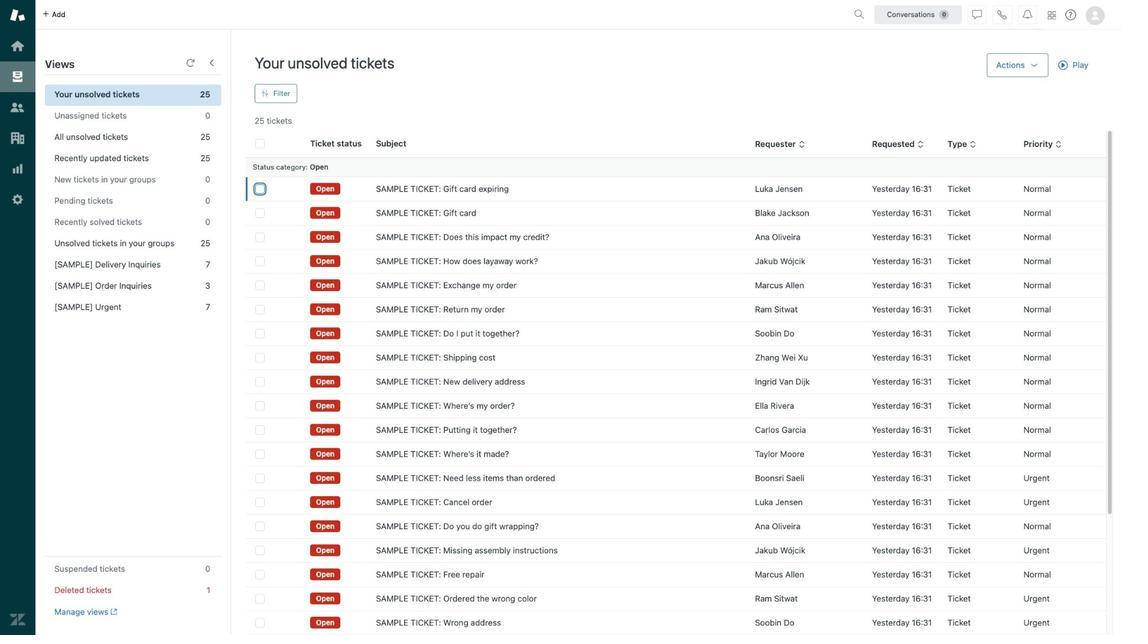 Task type: describe. For each thing, give the bounding box(es) containing it.
19 row from the top
[[246, 611, 1106, 635]]

16 row from the top
[[246, 539, 1106, 563]]

6 row from the top
[[246, 297, 1106, 322]]

4 row from the top
[[246, 249, 1106, 273]]

3 row from the top
[[246, 225, 1106, 249]]

get help image
[[1066, 9, 1076, 20]]

14 row from the top
[[246, 490, 1106, 514]]

hide panel views image
[[207, 58, 216, 67]]

12 row from the top
[[246, 442, 1106, 466]]

18 row from the top
[[246, 587, 1106, 611]]

zendesk products image
[[1048, 11, 1056, 20]]

button displays agent's chat status as invisible. image
[[972, 10, 982, 19]]

7 row from the top
[[246, 322, 1106, 346]]

reporting image
[[10, 161, 25, 177]]

13 row from the top
[[246, 466, 1106, 490]]

views image
[[10, 69, 25, 85]]

1 row from the top
[[246, 177, 1106, 201]]

get started image
[[10, 38, 25, 54]]

2 row from the top
[[246, 201, 1106, 225]]

5 row from the top
[[246, 273, 1106, 297]]

main element
[[0, 0, 35, 635]]

notifications image
[[1023, 10, 1033, 19]]

8 row from the top
[[246, 346, 1106, 370]]



Task type: locate. For each thing, give the bounding box(es) containing it.
20 row from the top
[[246, 635, 1106, 635]]

opens in a new tab image
[[108, 609, 118, 616]]

17 row from the top
[[246, 563, 1106, 587]]

organizations image
[[10, 131, 25, 146]]

zendesk image
[[10, 612, 25, 628]]

10 row from the top
[[246, 394, 1106, 418]]

admin image
[[10, 192, 25, 207]]

refresh views pane image
[[186, 58, 195, 67]]

row
[[246, 177, 1106, 201], [246, 201, 1106, 225], [246, 225, 1106, 249], [246, 249, 1106, 273], [246, 273, 1106, 297], [246, 297, 1106, 322], [246, 322, 1106, 346], [246, 346, 1106, 370], [246, 370, 1106, 394], [246, 394, 1106, 418], [246, 418, 1106, 442], [246, 442, 1106, 466], [246, 466, 1106, 490], [246, 490, 1106, 514], [246, 514, 1106, 539], [246, 539, 1106, 563], [246, 563, 1106, 587], [246, 587, 1106, 611], [246, 611, 1106, 635], [246, 635, 1106, 635]]

15 row from the top
[[246, 514, 1106, 539]]

zendesk support image
[[10, 8, 25, 23]]

11 row from the top
[[246, 418, 1106, 442]]

9 row from the top
[[246, 370, 1106, 394]]

customers image
[[10, 100, 25, 115]]



